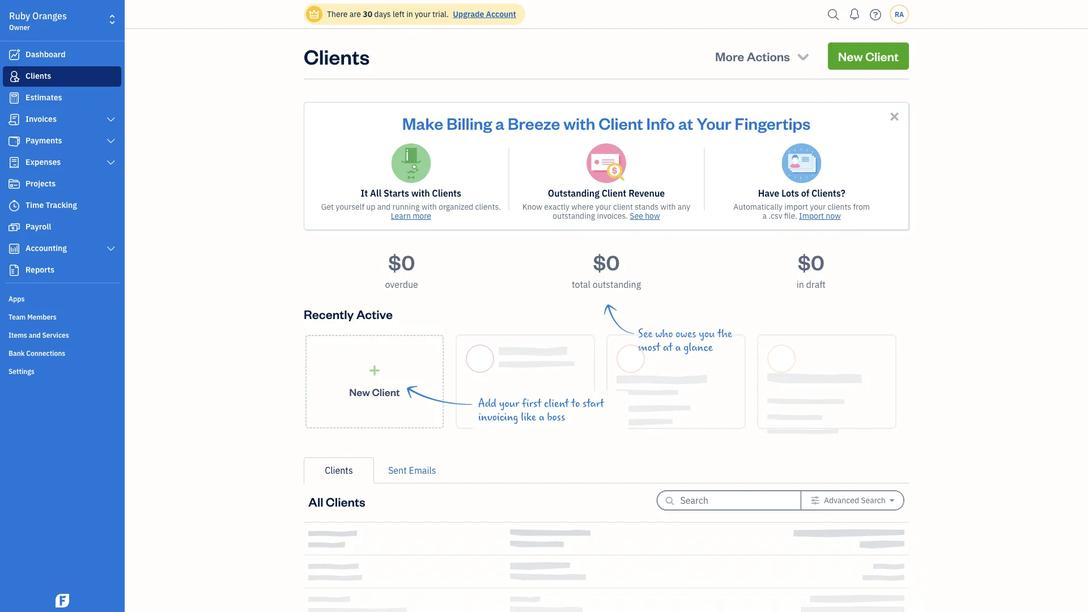 Task type: vqa. For each thing, say whether or not it's contained in the screenshot.
$0 OVERDUE
yes



Task type: describe. For each thing, give the bounding box(es) containing it.
estimates
[[26, 92, 62, 103]]

of
[[802, 187, 810, 199]]

chevron large down image for payments
[[106, 137, 116, 146]]

automatically
[[734, 202, 783, 212]]

caretdown image
[[890, 496, 895, 505]]

client inside add your first client to start invoicing like a boss
[[544, 397, 569, 410]]

more
[[413, 211, 431, 221]]

account
[[486, 9, 516, 19]]

boss
[[547, 411, 565, 424]]

more
[[716, 48, 745, 64]]

advanced search
[[824, 495, 886, 506]]

clients inside it all starts with clients get yourself up and running with organized clients. learn more
[[432, 187, 462, 199]]

owes
[[676, 328, 697, 340]]

actions
[[747, 48, 790, 64]]

stands
[[635, 202, 659, 212]]

team members link
[[3, 308, 121, 325]]

items and services link
[[3, 326, 121, 343]]

client inside know exactly where your client stands with any outstanding invoices.
[[613, 202, 633, 212]]

apps link
[[3, 290, 121, 307]]

notifications image
[[846, 3, 864, 26]]

to
[[572, 397, 580, 410]]

learn
[[391, 211, 411, 221]]

chevrondown image
[[796, 48, 811, 64]]

billing
[[447, 112, 492, 134]]

search
[[861, 495, 886, 506]]

invoices link
[[3, 109, 121, 130]]

clients inside main element
[[26, 71, 51, 81]]

yourself
[[336, 202, 365, 212]]

how
[[645, 211, 660, 221]]

starts
[[384, 187, 409, 199]]

and inside it all starts with clients get yourself up and running with organized clients. learn more
[[377, 202, 391, 212]]

a inside have lots of clients? automatically import your clients from a .csv file. import now
[[763, 211, 767, 221]]

estimates link
[[3, 88, 121, 108]]

expenses
[[26, 157, 61, 167]]

it
[[361, 187, 368, 199]]

more actions
[[716, 48, 790, 64]]

revenue
[[629, 187, 665, 199]]

know
[[523, 202, 543, 212]]

outstanding inside know exactly where your client stands with any outstanding invoices.
[[553, 211, 595, 221]]

ruby oranges owner
[[9, 10, 67, 32]]

make
[[402, 112, 444, 134]]

from
[[854, 202, 870, 212]]

clients
[[828, 202, 852, 212]]

there are 30 days left in your trial. upgrade account
[[327, 9, 516, 19]]

settings image
[[811, 496, 820, 505]]

payment image
[[7, 136, 21, 147]]

1 vertical spatial new client link
[[306, 335, 444, 429]]

now
[[826, 211, 841, 221]]

ra button
[[890, 5, 910, 24]]

lots
[[782, 187, 800, 199]]

make billing a breeze with client info at your fingertips
[[402, 112, 811, 134]]

most
[[638, 341, 661, 354]]

client up know exactly where your client stands with any outstanding invoices.
[[602, 187, 627, 199]]

file.
[[785, 211, 798, 221]]

project image
[[7, 179, 21, 190]]

1 horizontal spatial new client
[[838, 48, 899, 64]]

team members
[[9, 312, 57, 322]]

it all starts with clients get yourself up and running with organized clients. learn more
[[321, 187, 501, 221]]

freshbooks image
[[53, 594, 71, 608]]

payroll link
[[3, 217, 121, 238]]

a right billing
[[496, 112, 505, 134]]

with right the running
[[422, 202, 437, 212]]

dashboard
[[26, 49, 66, 60]]

0 vertical spatial new client link
[[828, 43, 910, 70]]

fingertips
[[735, 112, 811, 134]]

money image
[[7, 222, 21, 233]]

1 vertical spatial all
[[308, 494, 324, 510]]

first
[[522, 397, 542, 410]]

overdue
[[385, 279, 418, 291]]

clients.
[[475, 202, 501, 212]]

left
[[393, 9, 405, 19]]

projects link
[[3, 174, 121, 194]]

there
[[327, 9, 348, 19]]

apps
[[9, 294, 25, 303]]

upgrade
[[453, 9, 484, 19]]

items and services
[[9, 331, 69, 340]]

ruby
[[9, 10, 30, 22]]

active
[[356, 306, 393, 322]]

plus image
[[368, 365, 381, 376]]

Search text field
[[681, 492, 783, 510]]

report image
[[7, 265, 21, 276]]

outstanding client revenue
[[548, 187, 665, 199]]

$0 total outstanding
[[572, 248, 641, 291]]

$0 for $0 total outstanding
[[593, 248, 620, 275]]

you
[[699, 328, 715, 340]]

outstanding client revenue image
[[587, 143, 627, 183]]

a inside see who owes you the most at a glance
[[676, 341, 681, 354]]

client down go to help image
[[866, 48, 899, 64]]

crown image
[[308, 8, 320, 20]]

recently
[[304, 306, 354, 322]]

upgrade account link
[[451, 9, 516, 19]]

add
[[479, 397, 497, 410]]

main element
[[0, 0, 153, 612]]

import
[[800, 211, 824, 221]]

timer image
[[7, 200, 21, 211]]

glance
[[684, 341, 713, 354]]

it all starts with clients image
[[391, 143, 431, 183]]

team
[[9, 312, 26, 322]]

expenses link
[[3, 153, 121, 173]]

your inside know exactly where your client stands with any outstanding invoices.
[[596, 202, 612, 212]]

settings link
[[3, 362, 121, 379]]

all clients
[[308, 494, 365, 510]]

services
[[42, 331, 69, 340]]



Task type: locate. For each thing, give the bounding box(es) containing it.
a right like
[[539, 411, 545, 424]]

a down the owes
[[676, 341, 681, 354]]

1 vertical spatial outstanding
[[593, 279, 641, 291]]

clients link up all clients
[[304, 458, 374, 484]]

your up invoicing
[[499, 397, 520, 410]]

2 horizontal spatial $0
[[798, 248, 825, 275]]

dashboard image
[[7, 49, 21, 61]]

chevron large down image up expenses link
[[106, 137, 116, 146]]

your
[[697, 112, 732, 134]]

in left draft
[[797, 279, 804, 291]]

chevron large down image for accounting
[[106, 244, 116, 253]]

up
[[366, 202, 376, 212]]

invoice image
[[7, 114, 21, 125]]

reports
[[26, 265, 54, 275]]

clients link
[[3, 66, 121, 87], [304, 458, 374, 484]]

new down the notifications icon
[[838, 48, 863, 64]]

all inside it all starts with clients get yourself up and running with organized clients. learn more
[[370, 187, 382, 199]]

owner
[[9, 23, 30, 32]]

tracking
[[46, 200, 77, 210]]

1 vertical spatial clients link
[[304, 458, 374, 484]]

0 vertical spatial new
[[838, 48, 863, 64]]

2 $0 from the left
[[593, 248, 620, 275]]

3 $0 from the left
[[798, 248, 825, 275]]

members
[[27, 312, 57, 322]]

0 vertical spatial new client
[[838, 48, 899, 64]]

0 horizontal spatial all
[[308, 494, 324, 510]]

see left how
[[630, 211, 643, 221]]

accounting
[[26, 243, 67, 253]]

your
[[415, 9, 431, 19], [596, 202, 612, 212], [810, 202, 826, 212], [499, 397, 520, 410]]

at down who
[[663, 341, 673, 354]]

your down outstanding client revenue at the top right of page
[[596, 202, 612, 212]]

days
[[374, 9, 391, 19]]

chevron large down image up projects link
[[106, 158, 116, 167]]

$0 up draft
[[798, 248, 825, 275]]

sent
[[388, 465, 407, 477]]

new down plus "image"
[[349, 385, 370, 399]]

see for see who owes you the most at a glance
[[638, 328, 653, 340]]

estimate image
[[7, 92, 21, 104]]

2 chevron large down image from the top
[[106, 244, 116, 253]]

clients
[[304, 43, 370, 69], [26, 71, 51, 81], [432, 187, 462, 199], [325, 465, 353, 477], [326, 494, 365, 510]]

0 horizontal spatial clients link
[[3, 66, 121, 87]]

1 horizontal spatial and
[[377, 202, 391, 212]]

sent emails link
[[374, 458, 451, 484]]

at
[[679, 112, 694, 134], [663, 341, 673, 354]]

1 horizontal spatial at
[[679, 112, 694, 134]]

and right the items
[[29, 331, 41, 340]]

0 vertical spatial client
[[613, 202, 633, 212]]

are
[[350, 9, 361, 19]]

add your first client to start invoicing like a boss
[[479, 397, 604, 424]]

oranges
[[32, 10, 67, 22]]

0 horizontal spatial in
[[407, 9, 413, 19]]

invoicing
[[479, 411, 519, 424]]

1 vertical spatial and
[[29, 331, 41, 340]]

client image
[[7, 71, 21, 82]]

trial.
[[433, 9, 449, 19]]

1 vertical spatial new
[[349, 385, 370, 399]]

search image
[[825, 6, 843, 23]]

chevron large down image down payroll link
[[106, 244, 116, 253]]

invoices.
[[597, 211, 628, 221]]

chevron large down image up "payments" link
[[106, 115, 116, 124]]

0 vertical spatial chevron large down image
[[106, 137, 116, 146]]

and
[[377, 202, 391, 212], [29, 331, 41, 340]]

and inside main element
[[29, 331, 41, 340]]

settings
[[9, 367, 34, 376]]

1 horizontal spatial in
[[797, 279, 804, 291]]

info
[[647, 112, 675, 134]]

emails
[[409, 465, 436, 477]]

dashboard link
[[3, 45, 121, 65]]

advanced
[[824, 495, 860, 506]]

1 chevron large down image from the top
[[106, 115, 116, 124]]

1 vertical spatial chevron large down image
[[106, 244, 116, 253]]

bank
[[9, 349, 25, 358]]

a left .csv
[[763, 211, 767, 221]]

in inside '$0 in draft'
[[797, 279, 804, 291]]

payroll
[[26, 221, 51, 232]]

any
[[678, 202, 691, 212]]

0 horizontal spatial at
[[663, 341, 673, 354]]

1 horizontal spatial new client link
[[828, 43, 910, 70]]

chevron large down image for expenses
[[106, 158, 116, 167]]

items
[[9, 331, 27, 340]]

with left the any
[[661, 202, 676, 212]]

new client down plus "image"
[[349, 385, 400, 399]]

time
[[26, 200, 44, 210]]

your inside add your first client to start invoicing like a boss
[[499, 397, 520, 410]]

1 horizontal spatial all
[[370, 187, 382, 199]]

see who owes you the most at a glance
[[638, 328, 733, 354]]

see up most
[[638, 328, 653, 340]]

and right up
[[377, 202, 391, 212]]

bank connections
[[9, 349, 65, 358]]

close image
[[889, 110, 902, 123]]

a inside add your first client to start invoicing like a boss
[[539, 411, 545, 424]]

payments
[[26, 135, 62, 146]]

get
[[321, 202, 334, 212]]

outstanding inside $0 total outstanding
[[593, 279, 641, 291]]

like
[[521, 411, 537, 424]]

where
[[572, 202, 594, 212]]

with
[[564, 112, 596, 134], [411, 187, 430, 199], [422, 202, 437, 212], [661, 202, 676, 212]]

your left trial.
[[415, 9, 431, 19]]

0 horizontal spatial new
[[349, 385, 370, 399]]

$0 for $0 in draft
[[798, 248, 825, 275]]

connections
[[26, 349, 65, 358]]

exactly
[[545, 202, 570, 212]]

0 horizontal spatial new client
[[349, 385, 400, 399]]

$0 up overdue
[[388, 248, 415, 275]]

1 vertical spatial client
[[544, 397, 569, 410]]

outstanding down outstanding
[[553, 211, 595, 221]]

client up the boss
[[544, 397, 569, 410]]

$0 inside $0 overdue
[[388, 248, 415, 275]]

$0 inside $0 total outstanding
[[593, 248, 620, 275]]

see how
[[630, 211, 660, 221]]

with up the running
[[411, 187, 430, 199]]

draft
[[807, 279, 826, 291]]

go to help image
[[867, 6, 885, 23]]

0 horizontal spatial new client link
[[306, 335, 444, 429]]

in right the left at the top of the page
[[407, 9, 413, 19]]

1 chevron large down image from the top
[[106, 137, 116, 146]]

running
[[393, 202, 420, 212]]

outstanding
[[548, 187, 600, 199]]

1 $0 from the left
[[388, 248, 415, 275]]

at right info
[[679, 112, 694, 134]]

0 horizontal spatial client
[[544, 397, 569, 410]]

with right breeze
[[564, 112, 596, 134]]

0 vertical spatial see
[[630, 211, 643, 221]]

0 vertical spatial all
[[370, 187, 382, 199]]

new client down go to help image
[[838, 48, 899, 64]]

outstanding right 'total'
[[593, 279, 641, 291]]

your down clients?
[[810, 202, 826, 212]]

1 horizontal spatial new
[[838, 48, 863, 64]]

import
[[785, 202, 809, 212]]

know exactly where your client stands with any outstanding invoices.
[[523, 202, 691, 221]]

0 horizontal spatial $0
[[388, 248, 415, 275]]

recently active
[[304, 306, 393, 322]]

accounting link
[[3, 239, 121, 259]]

with inside know exactly where your client stands with any outstanding invoices.
[[661, 202, 676, 212]]

1 horizontal spatial $0
[[593, 248, 620, 275]]

client down outstanding client revenue at the top right of page
[[613, 202, 633, 212]]

2 chevron large down image from the top
[[106, 158, 116, 167]]

client down plus "image"
[[372, 385, 400, 399]]

.csv
[[769, 211, 783, 221]]

expense image
[[7, 157, 21, 168]]

$0 down invoices.
[[593, 248, 620, 275]]

ra
[[895, 10, 904, 19]]

1 vertical spatial chevron large down image
[[106, 158, 116, 167]]

see for see how
[[630, 211, 643, 221]]

projects
[[26, 178, 56, 189]]

your inside have lots of clients? automatically import your clients from a .csv file. import now
[[810, 202, 826, 212]]

0 horizontal spatial and
[[29, 331, 41, 340]]

new client
[[838, 48, 899, 64], [349, 385, 400, 399]]

time tracking link
[[3, 196, 121, 216]]

$0 for $0 overdue
[[388, 248, 415, 275]]

the
[[718, 328, 733, 340]]

1 horizontal spatial client
[[613, 202, 633, 212]]

1 vertical spatial at
[[663, 341, 673, 354]]

1 vertical spatial in
[[797, 279, 804, 291]]

$0 overdue
[[385, 248, 418, 291]]

30
[[363, 9, 373, 19]]

0 vertical spatial outstanding
[[553, 211, 595, 221]]

clients link down the dashboard link
[[3, 66, 121, 87]]

1 vertical spatial see
[[638, 328, 653, 340]]

have lots of clients? image
[[782, 143, 822, 183]]

chevron large down image for invoices
[[106, 115, 116, 124]]

invoices
[[26, 114, 57, 124]]

chevron large down image
[[106, 137, 116, 146], [106, 158, 116, 167]]

breeze
[[508, 112, 560, 134]]

at inside see who owes you the most at a glance
[[663, 341, 673, 354]]

0 vertical spatial and
[[377, 202, 391, 212]]

who
[[656, 328, 673, 340]]

total
[[572, 279, 591, 291]]

have lots of clients? automatically import your clients from a .csv file. import now
[[734, 187, 870, 221]]

chevron large down image inside "payments" link
[[106, 137, 116, 146]]

0 vertical spatial chevron large down image
[[106, 115, 116, 124]]

organized
[[439, 202, 474, 212]]

0 vertical spatial in
[[407, 9, 413, 19]]

$0 inside '$0 in draft'
[[798, 248, 825, 275]]

chart image
[[7, 243, 21, 255]]

1 horizontal spatial clients link
[[304, 458, 374, 484]]

client left info
[[599, 112, 643, 134]]

chevron large down image inside expenses link
[[106, 158, 116, 167]]

0 vertical spatial at
[[679, 112, 694, 134]]

see inside see who owes you the most at a glance
[[638, 328, 653, 340]]

clients?
[[812, 187, 846, 199]]

0 vertical spatial clients link
[[3, 66, 121, 87]]

start
[[583, 397, 604, 410]]

$0 in draft
[[797, 248, 826, 291]]

1 vertical spatial new client
[[349, 385, 400, 399]]

chevron large down image
[[106, 115, 116, 124], [106, 244, 116, 253]]



